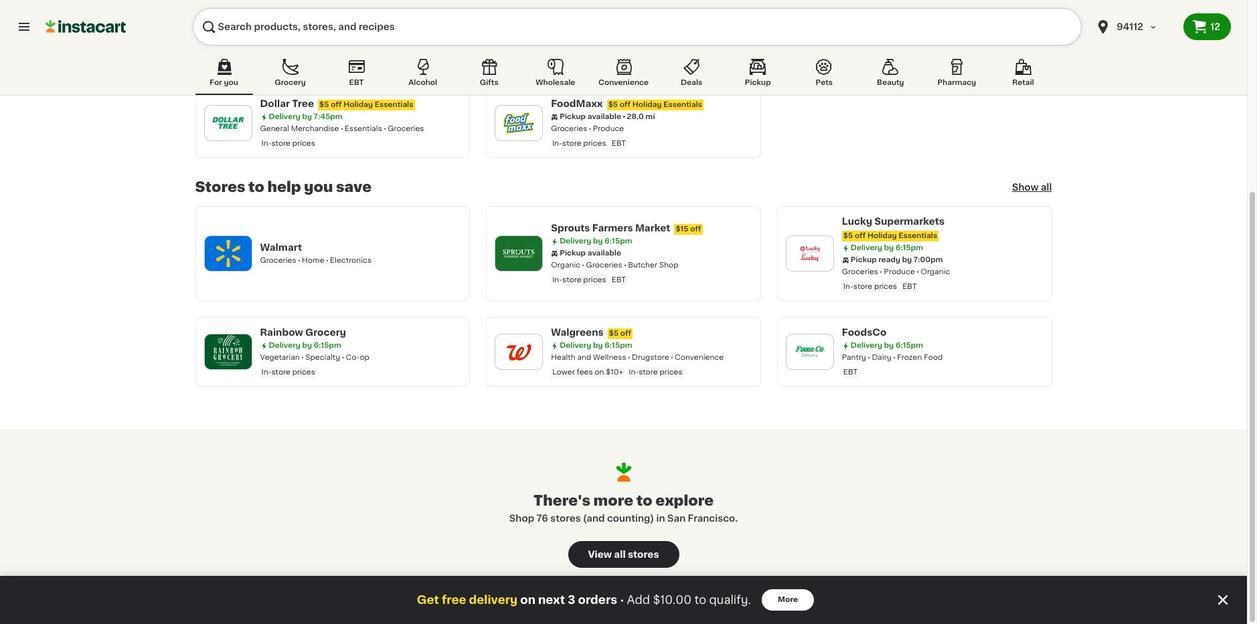 Task type: describe. For each thing, give the bounding box(es) containing it.
walmart logo image
[[211, 236, 245, 271]]

delivery
[[469, 595, 518, 606]]

get
[[417, 595, 439, 606]]

1 available from the top
[[588, 113, 621, 121]]

essentials inside lucky supermarkets $5 off holiday essentials
[[899, 232, 938, 240]]

organic groceries butcher shop
[[551, 262, 679, 269]]

14.7
[[367, 27, 381, 35]]

prices up foodsco
[[874, 283, 897, 291]]

treatment tracker modal dialog
[[0, 576, 1247, 625]]

pets
[[816, 79, 833, 86]]

delivery for specialty
[[269, 342, 300, 349]]

by for pickup available
[[593, 238, 603, 245]]

farmers
[[592, 224, 633, 233]]

walmart
[[260, 243, 302, 252]]

0 vertical spatial ready
[[297, 27, 319, 35]]

ebt down lucky supermarkets $5 off holiday essentials
[[903, 283, 917, 291]]

mollie stone's markets
[[551, 1, 664, 11]]

san
[[668, 514, 686, 524]]

lowe's
[[842, 8, 876, 17]]

28.0 mi
[[627, 113, 655, 121]]

gifts button
[[460, 56, 518, 95]]

retail
[[1012, 79, 1034, 86]]

delivery by 6:15pm for specialty
[[269, 342, 341, 349]]

foodmaxx
[[551, 99, 603, 108]]

there's more to explore shop 76 stores (and counting) in san francisco.
[[509, 494, 738, 524]]

holiday inside "dollar tree $5 off holiday essentials"
[[344, 101, 373, 108]]

holiday inside lucky supermarkets $5 off holiday essentials
[[868, 232, 897, 240]]

fees
[[577, 369, 593, 376]]

supplies
[[947, 10, 980, 17]]

francisco.
[[688, 514, 738, 524]]

in-store prices ebt for sprouts
[[552, 277, 626, 284]]

prices up tree
[[292, 54, 315, 62]]

organic down stone's
[[585, 41, 614, 48]]

$5 inside "dollar tree $5 off holiday essentials"
[[319, 101, 329, 108]]

walgreens logo image
[[502, 335, 536, 370]]

essentials inside foodmaxx $5 off holiday essentials
[[664, 101, 702, 108]]

by for essentials
[[302, 113, 312, 121]]

dollar
[[260, 99, 290, 108]]

general
[[260, 125, 289, 133]]

ebt down pantry
[[843, 369, 858, 376]]

next
[[538, 595, 565, 606]]

groceries down foodmaxx
[[551, 125, 587, 133]]

by for dairy
[[884, 342, 894, 349]]

show all
[[1012, 183, 1052, 192]]

delivery by 7:45pm
[[269, 113, 343, 121]]

health and wellness drugstore convenience
[[551, 354, 724, 362]]

produce for pickup ready by 7:00pm
[[884, 268, 915, 276]]

pantry dairy frozen food
[[842, 354, 943, 362]]

pickup down lucky
[[851, 256, 877, 264]]

for
[[210, 79, 222, 86]]

94112
[[1117, 22, 1144, 31]]

alcohol button
[[394, 56, 452, 95]]

ebt down the groceries produce
[[612, 140, 626, 147]]

butcher for organic
[[620, 41, 649, 48]]

produce for 14.7 mi
[[302, 40, 333, 47]]

groceries up "grocery" button
[[260, 40, 296, 47]]

foodmaxx logo image
[[502, 106, 536, 141]]

grocery inside stores to help you save tab panel
[[305, 328, 346, 337]]

beauty button
[[862, 56, 920, 95]]

shop categories tab list
[[195, 56, 1052, 95]]

rainbow grocery logo image
[[211, 335, 245, 370]]

pickup down $5 off holiday essentials
[[269, 27, 295, 35]]

on inside 'get free delivery on next 3 orders • add $10.00 to qualify.'
[[520, 595, 536, 606]]

gifts
[[480, 79, 499, 86]]

walgreens $5 off
[[551, 328, 631, 337]]

12
[[1211, 22, 1221, 31]]

rainbow
[[260, 328, 303, 337]]

walmart groceries home electronics
[[260, 243, 372, 264]]

0 horizontal spatial 7:00pm
[[332, 27, 361, 35]]

dairy
[[872, 354, 892, 362]]

to inside tab panel
[[248, 180, 264, 194]]

all for show
[[1041, 183, 1052, 192]]

cleaning
[[911, 10, 945, 17]]

delivery for dairy
[[851, 342, 882, 349]]

in- down sprouts
[[552, 277, 562, 284]]

vegetarian
[[260, 354, 300, 362]]

beauty
[[877, 79, 904, 86]]

store down the 'vegetarian' on the bottom left
[[271, 369, 291, 376]]

merchandise
[[291, 125, 339, 133]]

pharmacy button
[[928, 56, 986, 95]]

instacart image
[[46, 19, 126, 35]]

off inside foodmaxx $5 off holiday essentials
[[620, 101, 631, 108]]

save
[[336, 180, 372, 194]]

store down the groceries produce
[[562, 140, 582, 147]]

prices down drugstore
[[660, 369, 683, 376]]

6:15pm for pickup available
[[605, 238, 632, 245]]

shop for organic groceries butcher shop
[[659, 262, 679, 269]]

get free delivery on next 3 orders • add $10.00 to qualify.
[[417, 595, 751, 606]]

lowe's $20 off cleaning supplies
[[842, 8, 980, 17]]

1 in-store prices from the top
[[261, 54, 315, 62]]

delivery for essentials
[[269, 113, 300, 121]]

1 vertical spatial ready
[[879, 256, 901, 264]]

$5 inside lucky supermarkets $5 off holiday essentials
[[843, 232, 853, 240]]

show all button
[[1012, 181, 1052, 194]]

pantry
[[842, 354, 866, 362]]

butcher for groceries
[[628, 262, 658, 269]]

$5 off holiday essentials
[[261, 3, 355, 11]]

delivery for drugstore
[[560, 342, 591, 349]]

delivery by 6:15pm for pickup available
[[560, 238, 632, 245]]

groceries produce
[[551, 125, 624, 133]]

add
[[627, 595, 650, 606]]

mi for 14.7 mi
[[383, 27, 392, 35]]

delivery for pickup ready by 7:00pm
[[851, 244, 882, 252]]

general merchandise essentials groceries
[[260, 125, 424, 133]]

1 horizontal spatial 7:00pm
[[914, 256, 943, 264]]

3
[[568, 595, 575, 606]]

rainbow grocery
[[260, 328, 346, 337]]

stores inside there's more to explore shop 76 stores (and counting) in san francisco.
[[550, 514, 581, 524]]

counting)
[[607, 514, 654, 524]]

7:45pm
[[314, 113, 343, 121]]

health
[[551, 354, 576, 362]]

market
[[635, 224, 670, 233]]

grocery button
[[261, 56, 319, 95]]

off inside sprouts farmers market $15 off
[[690, 226, 701, 233]]

1 pickup available from the top
[[560, 113, 621, 121]]

$20
[[882, 10, 896, 17]]

help
[[267, 180, 301, 194]]

you inside button
[[224, 79, 238, 86]]

vegetarian specialty co-op
[[260, 354, 369, 362]]

lower fees on $10+ in-store prices
[[552, 369, 683, 376]]

off inside walgreens $5 off
[[621, 330, 631, 337]]

deals
[[681, 79, 703, 86]]

6:15pm for dairy
[[896, 342, 923, 349]]

stone's
[[584, 1, 621, 11]]

dollar tree $5 off holiday essentials
[[260, 99, 413, 108]]

in- down the groceries produce
[[552, 140, 562, 147]]

in- up foodsco
[[843, 283, 853, 291]]

alcohol for alcohol
[[409, 79, 437, 86]]

convenience inside stores to help you save tab panel
[[675, 354, 724, 362]]

groceries down lucky
[[842, 268, 878, 276]]

•
[[620, 595, 624, 606]]

6:15pm for pickup ready by 7:00pm
[[896, 244, 923, 252]]

delivery by 6:15pm for 14.7 mi
[[269, 15, 341, 23]]

in-store prices ebt down the groceries produce
[[552, 140, 626, 147]]

ebt button
[[328, 56, 385, 95]]

home
[[302, 257, 324, 264]]

specialty
[[305, 354, 340, 362]]

for you button
[[195, 56, 253, 95]]

prices down merchandise
[[292, 140, 315, 147]]



Task type: locate. For each thing, give the bounding box(es) containing it.
walgreens
[[551, 328, 604, 337]]

3 in-store prices from the top
[[261, 369, 315, 376]]

0 horizontal spatial to
[[248, 180, 264, 194]]

produce
[[302, 40, 333, 47], [593, 125, 624, 133], [884, 268, 915, 276]]

76
[[537, 514, 548, 524]]

1 vertical spatial groceries produce organic
[[842, 268, 950, 276]]

store down general
[[271, 140, 291, 147]]

1 horizontal spatial produce
[[593, 125, 624, 133]]

94112 button
[[1087, 8, 1184, 46]]

there's
[[533, 494, 590, 508]]

0 vertical spatial groceries produce organic
[[260, 40, 368, 47]]

delivery down walgreens
[[560, 342, 591, 349]]

delivery down sprouts
[[560, 238, 591, 245]]

you right 'help'
[[304, 180, 333, 194]]

0 horizontal spatial stores
[[550, 514, 581, 524]]

pickup available
[[560, 113, 621, 121], [560, 250, 621, 257]]

by for specialty
[[302, 342, 312, 349]]

1 horizontal spatial stores
[[628, 551, 659, 560]]

stores to help you save tab panel
[[195, 0, 1052, 387]]

pickup inside pickup button
[[745, 79, 771, 86]]

to inside 'get free delivery on next 3 orders • add $10.00 to qualify.'
[[695, 595, 706, 606]]

0 horizontal spatial produce
[[302, 40, 333, 47]]

by
[[302, 15, 312, 23], [320, 27, 330, 35], [302, 113, 312, 121], [593, 238, 603, 245], [884, 244, 894, 252], [902, 256, 912, 264], [302, 342, 312, 349], [593, 342, 603, 349], [884, 342, 894, 349]]

delivery down foodsco
[[851, 342, 882, 349]]

all right show on the top
[[1041, 183, 1052, 192]]

2 vertical spatial to
[[695, 595, 706, 606]]

foodsco logo image
[[793, 335, 827, 370]]

94112 button
[[1095, 8, 1176, 46]]

ebt down organic groceries butcher shop
[[612, 277, 626, 284]]

0 vertical spatial pickup available
[[560, 113, 621, 121]]

6:15pm up 'frozen'
[[896, 342, 923, 349]]

groceries
[[260, 40, 296, 47], [388, 125, 424, 133], [551, 125, 587, 133], [260, 257, 296, 264], [586, 262, 622, 269], [842, 268, 878, 276]]

convenience button
[[593, 56, 654, 95]]

1 vertical spatial pickup available
[[560, 250, 621, 257]]

2 vertical spatial shop
[[509, 514, 534, 524]]

pharmacy
[[938, 79, 976, 86]]

delivery for pickup available
[[560, 238, 591, 245]]

all inside view all stores button
[[614, 551, 626, 560]]

0 vertical spatial stores
[[550, 514, 581, 524]]

more button
[[762, 590, 814, 611]]

groceries down alcohol button
[[388, 125, 424, 133]]

shop inside there's more to explore shop 76 stores (and counting) in san francisco.
[[509, 514, 534, 524]]

in- down general
[[261, 140, 271, 147]]

prices down the groceries produce
[[583, 140, 606, 147]]

0 vertical spatial mi
[[383, 27, 392, 35]]

store up foodsco
[[853, 283, 873, 291]]

in-store prices for foodmaxx
[[261, 140, 315, 147]]

food
[[924, 354, 943, 362]]

more
[[594, 494, 634, 508]]

mi right 28.0
[[646, 113, 655, 121]]

organic down sprouts
[[551, 262, 581, 269]]

prices down vegetarian specialty co-op
[[292, 369, 315, 376]]

convenience right drugstore
[[675, 354, 724, 362]]

0 horizontal spatial convenience
[[598, 79, 649, 86]]

stores to help you save
[[195, 180, 372, 194]]

produce down foodmaxx $5 off holiday essentials
[[593, 125, 624, 133]]

$10+
[[606, 369, 623, 376]]

0 vertical spatial all
[[1041, 183, 1052, 192]]

prices down organic groceries butcher shop
[[583, 277, 606, 284]]

groceries produce organic for 14.7
[[260, 40, 368, 47]]

off
[[273, 3, 284, 11], [898, 10, 909, 17], [331, 101, 342, 108], [620, 101, 631, 108], [690, 226, 701, 233], [855, 232, 866, 240], [621, 330, 631, 337]]

co-
[[346, 354, 360, 362]]

0 horizontal spatial pickup ready by 7:00pm
[[269, 27, 361, 35]]

alcohol for alcohol organic butcher shop
[[551, 41, 579, 48]]

1 vertical spatial produce
[[593, 125, 624, 133]]

shop down "markets"
[[651, 41, 670, 48]]

pickup right deals
[[745, 79, 771, 86]]

0 horizontal spatial alcohol
[[409, 79, 437, 86]]

mi
[[383, 27, 392, 35], [646, 113, 655, 121]]

1 vertical spatial grocery
[[305, 328, 346, 337]]

essentials inside "dollar tree $5 off holiday essentials"
[[375, 101, 413, 108]]

lucky supermarkets logo image
[[793, 236, 827, 271]]

in-store prices ebt up foodsco
[[843, 283, 917, 291]]

orders
[[578, 595, 617, 606]]

1 vertical spatial on
[[520, 595, 536, 606]]

7:00pm down supermarkets
[[914, 256, 943, 264]]

delivery up the 'vegetarian' on the bottom left
[[269, 342, 300, 349]]

view all stores link
[[568, 542, 679, 569]]

shop for alcohol organic butcher shop
[[651, 41, 670, 48]]

1 horizontal spatial pickup ready by 7:00pm
[[851, 256, 943, 264]]

to right $10.00
[[695, 595, 706, 606]]

in- down the 'vegetarian' on the bottom left
[[261, 369, 271, 376]]

1 vertical spatial mi
[[646, 113, 655, 121]]

ebt inside ebt button
[[349, 79, 364, 86]]

off inside "dollar tree $5 off holiday essentials"
[[331, 101, 342, 108]]

1 vertical spatial to
[[637, 494, 653, 508]]

grocery
[[275, 79, 306, 86], [305, 328, 346, 337]]

0 vertical spatial convenience
[[598, 79, 649, 86]]

2 in-store prices from the top
[[261, 140, 315, 147]]

in- down health and wellness drugstore convenience
[[629, 369, 639, 376]]

sprouts farmers market $15 off
[[551, 224, 701, 233]]

0 vertical spatial shop
[[651, 41, 670, 48]]

view all stores button
[[568, 542, 679, 569]]

(and
[[583, 514, 605, 524]]

available
[[588, 113, 621, 121], [588, 250, 621, 257]]

lower
[[552, 369, 575, 376]]

in-
[[261, 54, 271, 62], [261, 140, 271, 147], [552, 140, 562, 147], [552, 277, 562, 284], [843, 283, 853, 291], [261, 369, 271, 376], [629, 369, 639, 376]]

delivery by 6:15pm
[[269, 15, 341, 23], [560, 238, 632, 245], [851, 244, 923, 252], [269, 342, 341, 349], [560, 342, 632, 349], [851, 342, 923, 349]]

1 vertical spatial in-store prices
[[261, 140, 315, 147]]

1 horizontal spatial you
[[304, 180, 333, 194]]

14.7 mi
[[367, 27, 392, 35]]

$5 inside foodmaxx $5 off holiday essentials
[[608, 101, 618, 108]]

produce down $5 off holiday essentials
[[302, 40, 333, 47]]

delivery by 6:15pm down farmers
[[560, 238, 632, 245]]

0 vertical spatial produce
[[302, 40, 333, 47]]

organic
[[339, 40, 368, 47], [585, 41, 614, 48], [551, 262, 581, 269], [921, 268, 950, 276]]

1 vertical spatial shop
[[659, 262, 679, 269]]

1 vertical spatial alcohol
[[409, 79, 437, 86]]

6:15pm down lucky supermarkets $5 off holiday essentials
[[896, 244, 923, 252]]

1 horizontal spatial ready
[[879, 256, 901, 264]]

all right view
[[614, 551, 626, 560]]

delivery by 6:15pm for pickup ready by 7:00pm
[[851, 244, 923, 252]]

7:00pm
[[332, 27, 361, 35], [914, 256, 943, 264]]

0 horizontal spatial all
[[614, 551, 626, 560]]

for you
[[210, 79, 238, 86]]

7:00pm left 14.7
[[332, 27, 361, 35]]

by for pickup ready by 7:00pm
[[884, 244, 894, 252]]

lucky supermarkets $5 off holiday essentials
[[842, 217, 945, 240]]

off inside lucky supermarkets $5 off holiday essentials
[[855, 232, 866, 240]]

0 vertical spatial alcohol
[[551, 41, 579, 48]]

6:15pm up specialty
[[314, 342, 341, 349]]

convenience
[[598, 79, 649, 86], [675, 354, 724, 362]]

6:15pm up wellness
[[605, 342, 632, 349]]

delivery
[[269, 15, 300, 23], [269, 113, 300, 121], [560, 238, 591, 245], [851, 244, 882, 252], [269, 342, 300, 349], [560, 342, 591, 349], [851, 342, 882, 349]]

you right for
[[224, 79, 238, 86]]

0 horizontal spatial you
[[224, 79, 238, 86]]

in-store prices for walgreens
[[261, 369, 315, 376]]

6:15pm for specialty
[[314, 342, 341, 349]]

1 horizontal spatial alcohol
[[551, 41, 579, 48]]

in-store prices up dollar
[[261, 54, 315, 62]]

alcohol
[[551, 41, 579, 48], [409, 79, 437, 86]]

0 vertical spatial grocery
[[275, 79, 306, 86]]

1 vertical spatial available
[[588, 250, 621, 257]]

available up the groceries produce
[[588, 113, 621, 121]]

1 horizontal spatial on
[[595, 369, 604, 376]]

delivery for 14.7 mi
[[269, 15, 300, 23]]

convenience inside button
[[598, 79, 649, 86]]

pickup down sprouts
[[560, 250, 586, 257]]

delivery by 6:15pm for drugstore
[[560, 342, 632, 349]]

in-store prices ebt for lucky
[[843, 283, 917, 291]]

stores down counting)
[[628, 551, 659, 560]]

mi right 14.7
[[383, 27, 392, 35]]

delivery by 6:15pm down walgreens $5 off
[[560, 342, 632, 349]]

delivery by 6:15pm up 'dairy'
[[851, 342, 923, 349]]

pickup
[[269, 27, 295, 35], [745, 79, 771, 86], [560, 113, 586, 121], [560, 250, 586, 257], [851, 256, 877, 264]]

you inside tab panel
[[304, 180, 333, 194]]

explore
[[656, 494, 714, 508]]

sprouts farmers market logo image
[[502, 236, 536, 271]]

all
[[1041, 183, 1052, 192], [614, 551, 626, 560]]

lucky
[[842, 217, 872, 226]]

frozen
[[897, 354, 922, 362]]

2 horizontal spatial produce
[[884, 268, 915, 276]]

6:15pm
[[314, 15, 341, 23], [605, 238, 632, 245], [896, 244, 923, 252], [314, 342, 341, 349], [605, 342, 632, 349], [896, 342, 923, 349]]

grocery up specialty
[[305, 328, 346, 337]]

2 pickup available from the top
[[560, 250, 621, 257]]

wellness
[[593, 354, 626, 362]]

grocery inside button
[[275, 79, 306, 86]]

available up organic groceries butcher shop
[[588, 250, 621, 257]]

alcohol inside stores to help you save tab panel
[[551, 41, 579, 48]]

stores down there's
[[550, 514, 581, 524]]

shop
[[651, 41, 670, 48], [659, 262, 679, 269], [509, 514, 534, 524]]

stores
[[195, 180, 245, 194]]

essentials
[[317, 3, 355, 11], [375, 101, 413, 108], [664, 101, 702, 108], [345, 125, 382, 133], [899, 232, 938, 240]]

mi for 28.0 mi
[[646, 113, 655, 121]]

delivery up general
[[269, 113, 300, 121]]

2 horizontal spatial to
[[695, 595, 706, 606]]

0 horizontal spatial on
[[520, 595, 536, 606]]

butcher up "shop categories" tab list
[[620, 41, 649, 48]]

delivery down $5 off holiday essentials
[[269, 15, 300, 23]]

0 vertical spatial available
[[588, 113, 621, 121]]

dollar tree logo image
[[211, 106, 245, 141]]

1 horizontal spatial convenience
[[675, 354, 724, 362]]

in
[[657, 514, 665, 524]]

tree
[[292, 99, 314, 108]]

pickup available up organic groceries butcher shop
[[560, 250, 621, 257]]

delivery by 6:15pm down $5 off holiday essentials
[[269, 15, 341, 23]]

stores inside button
[[628, 551, 659, 560]]

1 vertical spatial stores
[[628, 551, 659, 560]]

store down drugstore
[[639, 369, 658, 376]]

show
[[1012, 183, 1039, 192]]

alcohol inside button
[[409, 79, 437, 86]]

1 horizontal spatial all
[[1041, 183, 1052, 192]]

all inside show all popup button
[[1041, 183, 1052, 192]]

ebt up "dollar tree $5 off holiday essentials"
[[349, 79, 364, 86]]

foodmaxx $5 off holiday essentials
[[551, 99, 702, 108]]

0 vertical spatial butcher
[[620, 41, 649, 48]]

store down organic groceries butcher shop
[[562, 277, 582, 284]]

groceries produce organic down lucky supermarkets $5 off holiday essentials
[[842, 268, 950, 276]]

alcohol up "wholesale" button
[[551, 41, 579, 48]]

delivery by 6:15pm for dairy
[[851, 342, 923, 349]]

to inside there's more to explore shop 76 stores (and counting) in san francisco.
[[637, 494, 653, 508]]

0 horizontal spatial ready
[[297, 27, 319, 35]]

alcohol left gifts
[[409, 79, 437, 86]]

pickup down foodmaxx
[[560, 113, 586, 121]]

1 vertical spatial 7:00pm
[[914, 256, 943, 264]]

grocery up tree
[[275, 79, 306, 86]]

sprouts
[[551, 224, 590, 233]]

6:15pm for drugstore
[[605, 342, 632, 349]]

1 vertical spatial you
[[304, 180, 333, 194]]

1 vertical spatial all
[[614, 551, 626, 560]]

in-store prices down the 'vegetarian' on the bottom left
[[261, 369, 315, 376]]

store up dollar
[[271, 54, 291, 62]]

mollie
[[551, 1, 581, 11]]

0 vertical spatial to
[[248, 180, 264, 194]]

None search field
[[193, 8, 1082, 46]]

organic down supermarkets
[[921, 268, 950, 276]]

0 vertical spatial on
[[595, 369, 604, 376]]

2 vertical spatial in-store prices
[[261, 369, 315, 376]]

pickup ready by 7:00pm down $5 off holiday essentials
[[269, 27, 361, 35]]

2 available from the top
[[588, 250, 621, 257]]

1 vertical spatial butcher
[[628, 262, 658, 269]]

shop down the '$15'
[[659, 262, 679, 269]]

1 horizontal spatial groceries produce organic
[[842, 268, 950, 276]]

shop left 76
[[509, 514, 534, 524]]

in-store prices ebt
[[552, 140, 626, 147], [552, 277, 626, 284], [843, 283, 917, 291]]

ready down lucky supermarkets $5 off holiday essentials
[[879, 256, 901, 264]]

groceries down walmart
[[260, 257, 296, 264]]

6:15pm for 14.7 mi
[[314, 15, 341, 23]]

on right fees at the bottom of the page
[[595, 369, 604, 376]]

6:15pm down farmers
[[605, 238, 632, 245]]

0 horizontal spatial mi
[[383, 27, 392, 35]]

holiday inside foodmaxx $5 off holiday essentials
[[633, 101, 662, 108]]

on
[[595, 369, 604, 376], [520, 595, 536, 606]]

supermarkets
[[875, 217, 945, 226]]

by for 14.7 mi
[[302, 15, 312, 23]]

1 horizontal spatial mi
[[646, 113, 655, 121]]

by for drugstore
[[593, 342, 603, 349]]

more
[[778, 597, 798, 604]]

pickup ready by 7:00pm
[[269, 27, 361, 35], [851, 256, 943, 264]]

op
[[360, 354, 369, 362]]

1 vertical spatial pickup ready by 7:00pm
[[851, 256, 943, 264]]

pickup button
[[729, 56, 787, 95]]

pets button
[[796, 56, 853, 95]]

retail button
[[995, 56, 1052, 95]]

2 vertical spatial produce
[[884, 268, 915, 276]]

organic down 14.7
[[339, 40, 368, 47]]

on inside stores to help you save tab panel
[[595, 369, 604, 376]]

$10.00
[[653, 595, 692, 606]]

12 button
[[1184, 13, 1231, 40]]

0 vertical spatial in-store prices
[[261, 54, 315, 62]]

28.0
[[627, 113, 644, 121]]

markets
[[623, 1, 664, 11]]

on left next
[[520, 595, 536, 606]]

delivery by 6:15pm down rainbow grocery at the left of page
[[269, 342, 341, 349]]

$5 inside walgreens $5 off
[[609, 330, 619, 337]]

off inside lowe's $20 off cleaning supplies
[[898, 10, 909, 17]]

pickup ready by 7:00pm down lucky supermarkets $5 off holiday essentials
[[851, 256, 943, 264]]

Search field
[[193, 8, 1082, 46]]

0 vertical spatial pickup ready by 7:00pm
[[269, 27, 361, 35]]

1 vertical spatial convenience
[[675, 354, 724, 362]]

0 vertical spatial 7:00pm
[[332, 27, 361, 35]]

drugstore
[[632, 354, 669, 362]]

qualify.
[[709, 595, 751, 606]]

produce down lucky supermarkets $5 off holiday essentials
[[884, 268, 915, 276]]

electronics
[[330, 257, 372, 264]]

1 horizontal spatial to
[[637, 494, 653, 508]]

pickup available up the groceries produce
[[560, 113, 621, 121]]

groceries down farmers
[[586, 262, 622, 269]]

delivery down lucky
[[851, 244, 882, 252]]

butcher down market
[[628, 262, 658, 269]]

to left 'help'
[[248, 180, 264, 194]]

groceries inside walmart groceries home electronics
[[260, 257, 296, 264]]

view all stores
[[588, 551, 659, 560]]

0 horizontal spatial groceries produce organic
[[260, 40, 368, 47]]

0 vertical spatial you
[[224, 79, 238, 86]]

in-store prices down general
[[261, 140, 315, 147]]

groceries produce organic for pickup
[[842, 268, 950, 276]]

in- right for you button
[[261, 54, 271, 62]]

all for view
[[614, 551, 626, 560]]

foodsco
[[842, 328, 887, 337]]

convenience up foodmaxx $5 off holiday essentials
[[598, 79, 649, 86]]

delivery by 6:15pm down lucky supermarkets $5 off holiday essentials
[[851, 244, 923, 252]]



Task type: vqa. For each thing, say whether or not it's contained in the screenshot.
Buy
no



